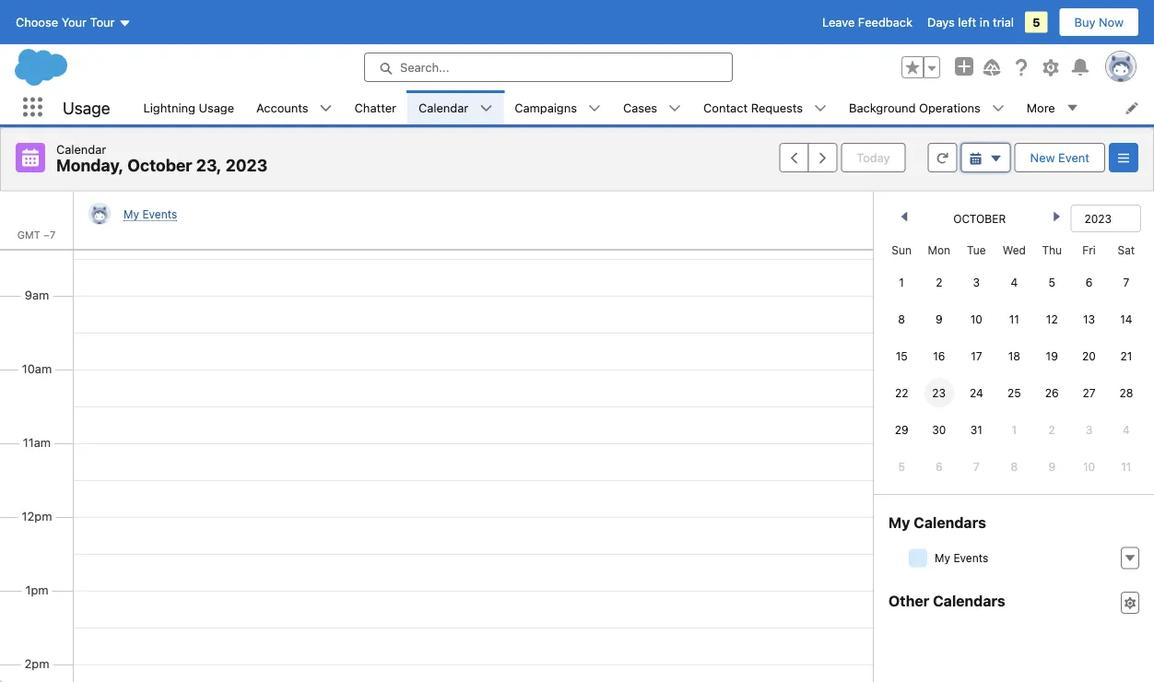 Task type: vqa. For each thing, say whether or not it's contained in the screenshot.


Task type: describe. For each thing, give the bounding box(es) containing it.
1 vertical spatial 3
[[1086, 423, 1093, 436]]

0 horizontal spatial my events
[[124, 208, 177, 220]]

12
[[1047, 313, 1059, 326]]

31
[[971, 423, 983, 436]]

22
[[896, 386, 909, 399]]

2 vertical spatial 5
[[899, 460, 906, 473]]

1 vertical spatial events
[[954, 552, 989, 565]]

0 horizontal spatial 4
[[1011, 276, 1018, 289]]

text default image for calendar
[[480, 102, 493, 115]]

sun
[[892, 244, 912, 256]]

mon
[[928, 244, 951, 256]]

14
[[1121, 313, 1133, 326]]

9am
[[25, 288, 49, 302]]

new
[[1031, 151, 1056, 165]]

list containing lightning usage
[[132, 90, 1155, 125]]

thu
[[1043, 244, 1063, 256]]

events inside my events link
[[142, 208, 177, 220]]

calendars for my calendars
[[914, 514, 987, 531]]

contact
[[704, 101, 748, 114]]

search...
[[400, 60, 450, 74]]

0 horizontal spatial 7
[[974, 460, 980, 473]]

leave feedback
[[823, 15, 913, 29]]

background operations link
[[838, 90, 992, 125]]

today button
[[842, 143, 906, 172]]

lightning usage
[[143, 101, 234, 114]]

lightning usage link
[[132, 90, 245, 125]]

october inside calendar monday, october 23, 2023
[[128, 155, 192, 175]]

tue
[[968, 244, 987, 256]]

lightning
[[143, 101, 196, 114]]

23,
[[196, 155, 222, 175]]

buy
[[1075, 15, 1096, 29]]

contact requests list item
[[693, 90, 838, 125]]

other
[[889, 592, 930, 610]]

fri
[[1083, 244, 1097, 256]]

monday,
[[56, 155, 124, 175]]

10am
[[22, 362, 52, 376]]

19
[[1047, 350, 1059, 363]]

grid containing sun
[[884, 236, 1146, 485]]

search... button
[[364, 53, 733, 82]]

sat
[[1118, 244, 1136, 256]]

25
[[1008, 386, 1022, 399]]

1 vertical spatial 5
[[1049, 276, 1056, 289]]

0 vertical spatial 6
[[1086, 276, 1093, 289]]

1 horizontal spatial my
[[889, 514, 911, 531]]

gmt
[[17, 229, 40, 241]]

my events link
[[124, 208, 177, 221]]

1pm
[[25, 583, 48, 597]]

1 vertical spatial 9
[[1049, 460, 1056, 473]]

0 vertical spatial 7
[[1124, 276, 1130, 289]]

text default image for contact requests
[[814, 102, 827, 115]]

accounts
[[256, 101, 309, 114]]

calendar for calendar
[[419, 101, 469, 114]]

more button
[[1016, 90, 1091, 125]]

2 horizontal spatial my
[[935, 552, 951, 565]]

other calendars
[[889, 592, 1006, 610]]

0 horizontal spatial 3
[[974, 276, 981, 289]]

1 vertical spatial 11
[[1122, 460, 1132, 473]]

0 vertical spatial 11
[[1010, 313, 1020, 326]]

20
[[1083, 350, 1097, 363]]

28
[[1120, 386, 1134, 399]]

text default image inside more dropdown button
[[1067, 102, 1080, 114]]

18
[[1009, 350, 1021, 363]]

wed
[[1003, 244, 1027, 256]]

new event button
[[1015, 143, 1106, 172]]

hide items image
[[910, 549, 928, 568]]

2023
[[226, 155, 268, 175]]

trial
[[993, 15, 1015, 29]]

29
[[895, 423, 909, 436]]

feedback
[[859, 15, 913, 29]]

cases link
[[612, 90, 669, 125]]

campaigns link
[[504, 90, 589, 125]]



Task type: locate. For each thing, give the bounding box(es) containing it.
my up hide items image
[[889, 514, 911, 531]]

1 vertical spatial 1
[[1012, 423, 1017, 436]]

11 down 28
[[1122, 460, 1132, 473]]

11 up 18
[[1010, 313, 1020, 326]]

2 horizontal spatial text default image
[[1067, 102, 1080, 114]]

1 horizontal spatial october
[[954, 212, 1007, 225]]

0 horizontal spatial 9
[[936, 313, 943, 326]]

0 horizontal spatial calendar
[[56, 142, 106, 156]]

0 horizontal spatial 1
[[900, 276, 905, 289]]

0 vertical spatial my
[[124, 208, 139, 220]]

2 horizontal spatial 5
[[1049, 276, 1056, 289]]

0 vertical spatial my events
[[124, 208, 177, 220]]

chatter
[[355, 101, 397, 114]]

buy now
[[1075, 15, 1124, 29]]

8 down the 25
[[1011, 460, 1018, 473]]

calendars up hide items image
[[914, 514, 987, 531]]

10 down the 27
[[1084, 460, 1096, 473]]

october up tue
[[954, 212, 1007, 225]]

0 vertical spatial 10
[[971, 313, 983, 326]]

0 vertical spatial events
[[142, 208, 177, 220]]

17
[[971, 350, 983, 363]]

operations
[[920, 101, 981, 114]]

23 cell
[[921, 375, 959, 411]]

1 horizontal spatial 5
[[1033, 15, 1041, 29]]

1 horizontal spatial 9
[[1049, 460, 1056, 473]]

text default image right more
[[1067, 102, 1080, 114]]

4 down 28
[[1123, 423, 1131, 436]]

9
[[936, 313, 943, 326], [1049, 460, 1056, 473]]

days left in trial
[[928, 15, 1015, 29]]

0 vertical spatial calendar
[[419, 101, 469, 114]]

1 vertical spatial calendar
[[56, 142, 106, 156]]

accounts list item
[[245, 90, 344, 125]]

leave feedback link
[[823, 15, 913, 29]]

chatter link
[[344, 90, 408, 125]]

0 horizontal spatial 8
[[899, 313, 906, 326]]

october left 23,
[[128, 155, 192, 175]]

1 vertical spatial 6
[[936, 460, 943, 473]]

text default image inside "cases" list item
[[669, 102, 682, 115]]

list
[[132, 90, 1155, 125]]

0 horizontal spatial events
[[142, 208, 177, 220]]

usage up monday,
[[63, 98, 110, 117]]

campaigns
[[515, 101, 577, 114]]

text default image inside campaigns list item
[[589, 102, 601, 115]]

1
[[900, 276, 905, 289], [1012, 423, 1017, 436]]

3 text default image from the left
[[589, 102, 601, 115]]

campaigns list item
[[504, 90, 612, 125]]

events up other calendars
[[954, 552, 989, 565]]

contact requests
[[704, 101, 803, 114]]

days
[[928, 15, 955, 29]]

events
[[142, 208, 177, 220], [954, 552, 989, 565]]

0 horizontal spatial text default image
[[480, 102, 493, 115]]

2
[[936, 276, 943, 289], [1049, 423, 1056, 436]]

choose your tour
[[16, 15, 115, 29]]

events down calendar monday, october 23, 2023
[[142, 208, 177, 220]]

2 vertical spatial my
[[935, 552, 951, 565]]

12pm
[[22, 510, 52, 523]]

my down calendar monday, october 23, 2023
[[124, 208, 139, 220]]

1 vertical spatial calendars
[[934, 592, 1006, 610]]

grid
[[884, 236, 1146, 485]]

7
[[1124, 276, 1130, 289], [974, 460, 980, 473]]

1 vertical spatial 10
[[1084, 460, 1096, 473]]

1 down the 25
[[1012, 423, 1017, 436]]

calendars right the other
[[934, 592, 1006, 610]]

my right hide items image
[[935, 552, 951, 565]]

3
[[974, 276, 981, 289], [1086, 423, 1093, 436]]

text default image inside accounts list item
[[320, 102, 333, 115]]

0 horizontal spatial group
[[780, 143, 838, 172]]

1 horizontal spatial 1
[[1012, 423, 1017, 436]]

5 right trial
[[1033, 15, 1041, 29]]

3 down tue
[[974, 276, 981, 289]]

0 vertical spatial calendars
[[914, 514, 987, 531]]

1 horizontal spatial 6
[[1086, 276, 1093, 289]]

choose your tour button
[[15, 7, 132, 37]]

text default image inside 'contact requests' list item
[[814, 102, 827, 115]]

1 horizontal spatial calendar
[[419, 101, 469, 114]]

calendar inside calendar monday, october 23, 2023
[[56, 142, 106, 156]]

5 down thu
[[1049, 276, 1056, 289]]

october
[[128, 155, 192, 175], [954, 212, 1007, 225]]

tour
[[90, 15, 115, 29]]

0 vertical spatial 3
[[974, 276, 981, 289]]

group
[[902, 56, 941, 78], [780, 143, 838, 172]]

gmt −7
[[17, 229, 56, 241]]

calendars for other calendars
[[934, 592, 1006, 610]]

1 vertical spatial 7
[[974, 460, 980, 473]]

group down requests
[[780, 143, 838, 172]]

1 horizontal spatial 4
[[1123, 423, 1131, 436]]

my events down my calendars
[[935, 552, 989, 565]]

cases list item
[[612, 90, 693, 125]]

calendar link
[[408, 90, 480, 125]]

5 down the 29
[[899, 460, 906, 473]]

16
[[934, 350, 946, 363]]

10 up '17'
[[971, 313, 983, 326]]

text default image for accounts
[[320, 102, 333, 115]]

my
[[124, 208, 139, 220], [889, 514, 911, 531], [935, 552, 951, 565]]

1 horizontal spatial 11
[[1122, 460, 1132, 473]]

1 vertical spatial 4
[[1123, 423, 1131, 436]]

0 horizontal spatial my
[[124, 208, 139, 220]]

now
[[1100, 15, 1124, 29]]

4
[[1011, 276, 1018, 289], [1123, 423, 1131, 436]]

15
[[896, 350, 908, 363]]

calendar for calendar monday, october 23, 2023
[[56, 142, 106, 156]]

1 horizontal spatial 7
[[1124, 276, 1130, 289]]

1 vertical spatial my events
[[935, 552, 989, 565]]

6 down fri
[[1086, 276, 1093, 289]]

1 vertical spatial october
[[954, 212, 1007, 225]]

1 vertical spatial 2
[[1049, 423, 1056, 436]]

background operations list item
[[838, 90, 1016, 125]]

text default image inside calendar 'list item'
[[480, 102, 493, 115]]

1 horizontal spatial 8
[[1011, 460, 1018, 473]]

contact requests link
[[693, 90, 814, 125]]

usage right lightning
[[199, 101, 234, 114]]

13
[[1084, 313, 1096, 326]]

2 text default image from the left
[[480, 102, 493, 115]]

my calendars
[[889, 514, 987, 531]]

0 vertical spatial 1
[[900, 276, 905, 289]]

1 vertical spatial group
[[780, 143, 838, 172]]

26
[[1046, 386, 1060, 399]]

my events down calendar monday, october 23, 2023
[[124, 208, 177, 220]]

27
[[1083, 386, 1096, 399]]

1 horizontal spatial group
[[902, 56, 941, 78]]

usage
[[63, 98, 110, 117], [199, 101, 234, 114]]

5
[[1033, 15, 1041, 29], [1049, 276, 1056, 289], [899, 460, 906, 473]]

your
[[61, 15, 87, 29]]

11
[[1010, 313, 1020, 326], [1122, 460, 1132, 473]]

calendar monday, october 23, 2023
[[56, 142, 268, 175]]

30
[[933, 423, 947, 436]]

today
[[857, 151, 891, 165]]

1 horizontal spatial 3
[[1086, 423, 1093, 436]]

1 horizontal spatial text default image
[[589, 102, 601, 115]]

4 down wed
[[1011, 276, 1018, 289]]

9 down 26
[[1049, 460, 1056, 473]]

requests
[[752, 101, 803, 114]]

1 vertical spatial my
[[889, 514, 911, 531]]

0 horizontal spatial 5
[[899, 460, 906, 473]]

21
[[1121, 350, 1133, 363]]

10
[[971, 313, 983, 326], [1084, 460, 1096, 473]]

3 down the 27
[[1086, 423, 1093, 436]]

1 horizontal spatial usage
[[199, 101, 234, 114]]

text default image for background operations
[[992, 102, 1005, 115]]

buy now button
[[1059, 7, 1140, 37]]

−7
[[43, 229, 56, 241]]

text default image left campaigns in the top left of the page
[[480, 102, 493, 115]]

left
[[959, 15, 977, 29]]

2 down mon
[[936, 276, 943, 289]]

my events
[[124, 208, 177, 220], [935, 552, 989, 565]]

background operations
[[850, 101, 981, 114]]

leave
[[823, 15, 855, 29]]

0 horizontal spatial october
[[128, 155, 192, 175]]

0 horizontal spatial 2
[[936, 276, 943, 289]]

event
[[1059, 151, 1090, 165]]

accounts link
[[245, 90, 320, 125]]

0 horizontal spatial 6
[[936, 460, 943, 473]]

0 vertical spatial october
[[128, 155, 192, 175]]

2pm
[[25, 657, 49, 671]]

1 horizontal spatial 10
[[1084, 460, 1096, 473]]

7 down 31
[[974, 460, 980, 473]]

calendar
[[419, 101, 469, 114], [56, 142, 106, 156]]

text default image inside background operations list item
[[992, 102, 1005, 115]]

text default image left 'cases' link
[[589, 102, 601, 115]]

new event
[[1031, 151, 1090, 165]]

1 horizontal spatial 2
[[1049, 423, 1056, 436]]

usage inside "lightning usage" link
[[199, 101, 234, 114]]

11am
[[23, 436, 51, 450]]

more
[[1027, 101, 1056, 114]]

0 vertical spatial 2
[[936, 276, 943, 289]]

24
[[970, 386, 984, 399]]

1 down sun
[[900, 276, 905, 289]]

1 horizontal spatial my events
[[935, 552, 989, 565]]

1 horizontal spatial events
[[954, 552, 989, 565]]

calendars
[[914, 514, 987, 531], [934, 592, 1006, 610]]

calendar inside 'list item'
[[419, 101, 469, 114]]

text default image
[[1067, 102, 1080, 114], [480, 102, 493, 115], [589, 102, 601, 115]]

9 up "16"
[[936, 313, 943, 326]]

text default image for cases
[[669, 102, 682, 115]]

2 down 26
[[1049, 423, 1056, 436]]

choose
[[16, 15, 58, 29]]

23
[[933, 386, 947, 399]]

8 up '15'
[[899, 313, 906, 326]]

0 vertical spatial 4
[[1011, 276, 1018, 289]]

0 horizontal spatial usage
[[63, 98, 110, 117]]

6 down 30
[[936, 460, 943, 473]]

text default image
[[320, 102, 333, 115], [669, 102, 682, 115], [814, 102, 827, 115], [992, 102, 1005, 115], [1124, 552, 1137, 565], [1124, 597, 1137, 610]]

0 vertical spatial 9
[[936, 313, 943, 326]]

cases
[[624, 101, 658, 114]]

background
[[850, 101, 916, 114]]

text default image for campaigns
[[589, 102, 601, 115]]

0 horizontal spatial 10
[[971, 313, 983, 326]]

group up background operations list item
[[902, 56, 941, 78]]

1 vertical spatial 8
[[1011, 460, 1018, 473]]

7 down "sat"
[[1124, 276, 1130, 289]]

in
[[980, 15, 990, 29]]

0 vertical spatial 5
[[1033, 15, 1041, 29]]

0 horizontal spatial 11
[[1010, 313, 1020, 326]]

0 vertical spatial group
[[902, 56, 941, 78]]

calendar list item
[[408, 90, 504, 125]]

1 text default image from the left
[[1067, 102, 1080, 114]]

0 vertical spatial 8
[[899, 313, 906, 326]]



